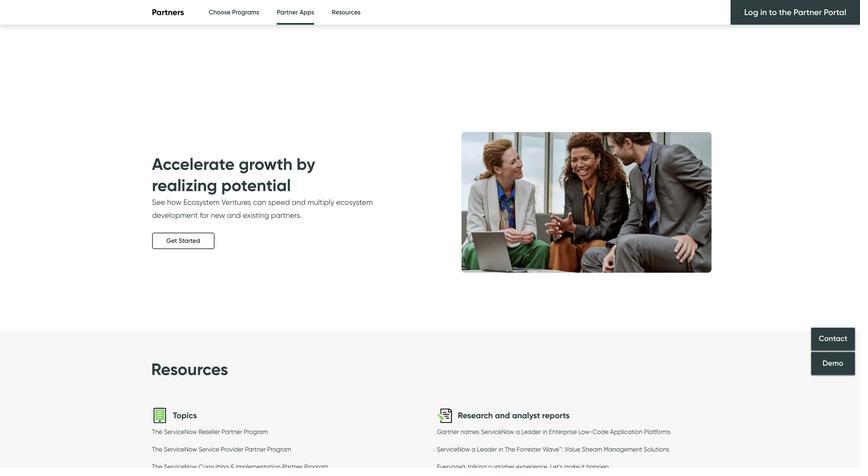 Task type: locate. For each thing, give the bounding box(es) containing it.
servicenow
[[164, 429, 197, 436], [481, 429, 515, 436], [164, 446, 197, 454], [437, 446, 471, 454]]

2 horizontal spatial and
[[495, 411, 510, 421]]

1 horizontal spatial resources
[[332, 9, 361, 16]]

development
[[152, 211, 198, 220]]

1 vertical spatial program
[[268, 446, 292, 454]]

the inside the servicenow service provider partner program link
[[152, 446, 162, 454]]

a inside gartner names servicenow a leader in enterprise low-code application platforms link
[[516, 429, 520, 436]]

growth
[[239, 154, 293, 174]]

2 vertical spatial in
[[499, 446, 504, 454]]

partner up the provider
[[222, 429, 243, 436]]

1 horizontal spatial leader
[[522, 429, 542, 436]]

in left forrester
[[499, 446, 504, 454]]

choose programs
[[209, 9, 259, 16]]

research and analyst reports
[[458, 411, 570, 421]]

new
[[211, 211, 225, 220]]

a down names
[[472, 446, 476, 454]]

0 horizontal spatial and
[[227, 211, 241, 220]]

servicenow left the service
[[164, 446, 197, 454]]

a woman looking at a laptop computer image
[[138, 0, 396, 74], [458, 74, 716, 332]]

the servicenow reseller partner program
[[152, 429, 268, 436]]

1 vertical spatial leader
[[478, 446, 497, 454]]

in inside servicenow a leader in the forrester wave™: value stream management solutions link
[[499, 446, 504, 454]]

0 vertical spatial and
[[292, 198, 306, 207]]

gartner names servicenow a leader in enterprise low-code application platforms
[[437, 429, 671, 436]]

2 vertical spatial and
[[495, 411, 510, 421]]

wave™:
[[543, 446, 564, 454]]

a down research and analyst reports
[[516, 429, 520, 436]]

partners
[[152, 7, 184, 17]]

1 horizontal spatial a woman looking at a laptop computer image
[[458, 74, 716, 332]]

for
[[200, 211, 209, 220]]

leader
[[522, 429, 542, 436], [478, 446, 497, 454]]

service
[[199, 446, 219, 454]]

ecosystem
[[336, 198, 373, 207]]

1 vertical spatial a
[[472, 446, 476, 454]]

partner left apps
[[277, 9, 298, 16]]

partner right the provider
[[245, 446, 266, 454]]

see
[[152, 198, 165, 207]]

program
[[244, 429, 268, 436], [268, 446, 292, 454]]

accelerate
[[152, 154, 235, 174]]

speed
[[268, 198, 290, 207]]

names
[[461, 429, 480, 436]]

0 vertical spatial leader
[[522, 429, 542, 436]]

solutions
[[644, 446, 670, 454]]

topics
[[173, 411, 197, 421]]

and up partners.
[[292, 198, 306, 207]]

1 horizontal spatial in
[[543, 429, 548, 436]]

platforms
[[645, 429, 671, 436]]

partner apps
[[277, 9, 314, 16]]

realizing
[[152, 175, 217, 196]]

the inside the servicenow reseller partner program 'link'
[[152, 429, 162, 436]]

and left analyst
[[495, 411, 510, 421]]

0 horizontal spatial a
[[472, 446, 476, 454]]

in left to at right top
[[761, 7, 768, 17]]

stream
[[582, 446, 603, 454]]

value
[[565, 446, 581, 454]]

the servicenow service provider partner program
[[152, 446, 292, 454]]

to
[[770, 7, 778, 17]]

the
[[152, 429, 162, 436], [152, 446, 162, 454], [505, 446, 516, 454]]

0 vertical spatial program
[[244, 429, 268, 436]]

servicenow a leader in the forrester wave™: value stream management solutions
[[437, 446, 670, 454]]

0 horizontal spatial a woman looking at a laptop computer image
[[138, 0, 396, 74]]

programs
[[232, 9, 259, 16]]

analyst
[[513, 411, 541, 421]]

and down "ventures"
[[227, 211, 241, 220]]

partner
[[794, 7, 823, 17], [277, 9, 298, 16], [222, 429, 243, 436], [245, 446, 266, 454]]

partner right the
[[794, 7, 823, 17]]

how
[[167, 198, 182, 207]]

1 vertical spatial resources
[[151, 360, 228, 380]]

log
[[745, 7, 759, 17]]

leader down analyst
[[522, 429, 542, 436]]

ecosystem
[[184, 198, 220, 207]]

1 vertical spatial and
[[227, 211, 241, 220]]

2 horizontal spatial in
[[761, 7, 768, 17]]

1 vertical spatial in
[[543, 429, 548, 436]]

demo link
[[812, 353, 856, 375]]

code
[[593, 429, 609, 436]]

by
[[297, 154, 316, 174]]

multiply
[[308, 198, 335, 207]]

program inside 'link'
[[244, 429, 268, 436]]

and
[[292, 198, 306, 207], [227, 211, 241, 220], [495, 411, 510, 421]]

0 vertical spatial in
[[761, 7, 768, 17]]

0 vertical spatial a
[[516, 429, 520, 436]]

servicenow a leader in the forrester wave™: value stream management solutions link
[[437, 446, 670, 455]]

a
[[516, 429, 520, 436], [472, 446, 476, 454]]

servicenow inside 'link'
[[164, 429, 197, 436]]

in left enterprise
[[543, 429, 548, 436]]

0 horizontal spatial in
[[499, 446, 504, 454]]

choose
[[209, 9, 231, 16]]

leader down names
[[478, 446, 497, 454]]

1 horizontal spatial a
[[516, 429, 520, 436]]

in inside log in to the partner portal link
[[761, 7, 768, 17]]

choose programs link
[[209, 0, 259, 25]]

resources
[[332, 9, 361, 16], [151, 360, 228, 380]]

servicenow down topics at the bottom left of page
[[164, 429, 197, 436]]

in
[[761, 7, 768, 17], [543, 429, 548, 436], [499, 446, 504, 454]]



Task type: vqa. For each thing, say whether or not it's contained in the screenshot.
Load More
no



Task type: describe. For each thing, give the bounding box(es) containing it.
0 horizontal spatial resources
[[151, 360, 228, 380]]

log in to the partner portal link
[[731, 0, 861, 25]]

servicenow down the gartner
[[437, 446, 471, 454]]

provider
[[221, 446, 244, 454]]

get
[[167, 238, 177, 245]]

gartner names servicenow a leader in enterprise low-code application platforms link
[[437, 429, 671, 438]]

resources link
[[332, 0, 361, 25]]

the servicenow service provider partner program link
[[152, 446, 292, 455]]

reseller
[[199, 429, 220, 436]]

accelerate growth by realizing potential see how ecosystem ventures can speed and multiply ecosystem development for new and existing partners.
[[152, 154, 373, 220]]

started
[[179, 238, 200, 245]]

get started
[[167, 238, 200, 245]]

can
[[253, 198, 266, 207]]

research and analyst reports image
[[437, 408, 453, 424]]

get started link
[[152, 233, 215, 250]]

portal
[[825, 7, 847, 17]]

ventures
[[222, 198, 251, 207]]

contact
[[820, 335, 848, 344]]

the for the servicenow reseller partner program
[[152, 429, 162, 436]]

potential
[[221, 175, 291, 196]]

in inside gartner names servicenow a leader in enterprise low-code application platforms link
[[543, 429, 548, 436]]

apps
[[300, 9, 314, 16]]

servicenow down research and analyst reports
[[481, 429, 515, 436]]

a inside servicenow a leader in the forrester wave™: value stream management solutions link
[[472, 446, 476, 454]]

research
[[458, 411, 493, 421]]

0 vertical spatial resources
[[332, 9, 361, 16]]

the inside servicenow a leader in the forrester wave™: value stream management solutions link
[[505, 446, 516, 454]]

demo
[[824, 359, 844, 368]]

low-
[[579, 429, 593, 436]]

topics image
[[152, 408, 168, 424]]

contact link
[[812, 328, 856, 351]]

partner apps link
[[277, 0, 314, 27]]

0 horizontal spatial leader
[[478, 446, 497, 454]]

log in to the partner portal
[[745, 7, 847, 17]]

gartner
[[437, 429, 459, 436]]

forrester
[[517, 446, 542, 454]]

reports
[[543, 411, 570, 421]]

application
[[611, 429, 643, 436]]

partners.
[[271, 211, 302, 220]]

existing
[[243, 211, 269, 220]]

the
[[780, 7, 792, 17]]

partner inside 'link'
[[222, 429, 243, 436]]

1 horizontal spatial and
[[292, 198, 306, 207]]

the servicenow reseller partner program link
[[152, 429, 268, 438]]

management
[[604, 446, 643, 454]]

the for the servicenow service provider partner program
[[152, 446, 162, 454]]

enterprise
[[549, 429, 577, 436]]



